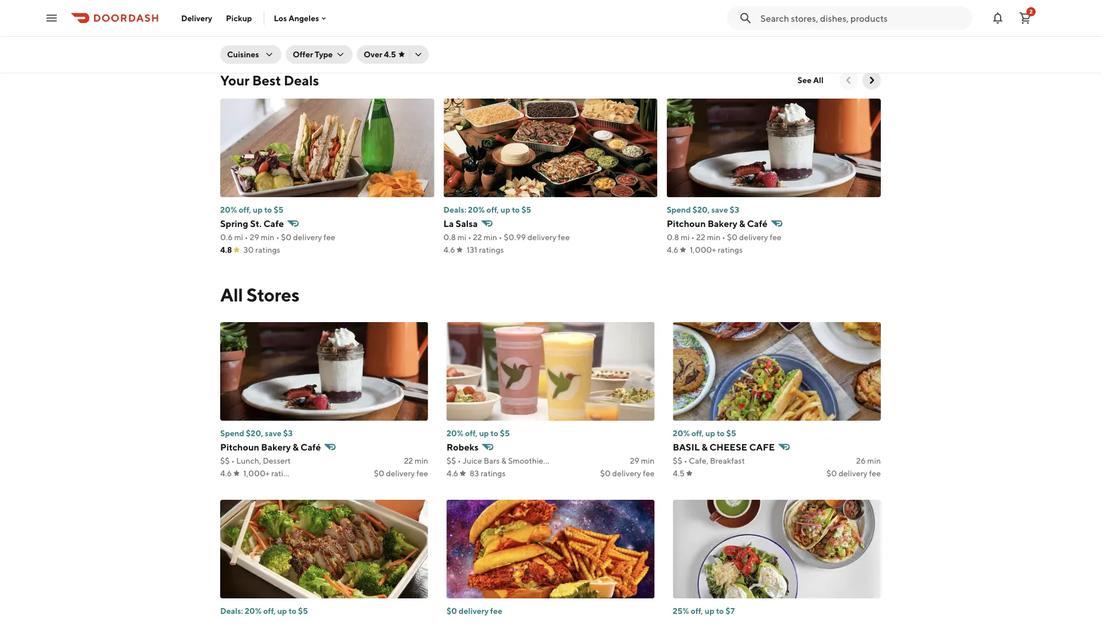 Task type: locate. For each thing, give the bounding box(es) containing it.
1 horizontal spatial $20,
[[693, 205, 710, 215]]

1 horizontal spatial mi
[[458, 233, 467, 242]]

to inside 25% off, up to $7 link
[[717, 607, 724, 616]]

$3 up dessert
[[283, 429, 293, 438]]

1 horizontal spatial $3
[[730, 205, 740, 215]]

to inside "deals: 20% off, up to $5" link
[[289, 607, 297, 616]]

1 vertical spatial spend
[[220, 429, 244, 438]]

0 vertical spatial 4.5
[[384, 50, 396, 59]]

0 horizontal spatial spend
[[220, 429, 244, 438]]

4.5
[[384, 50, 396, 59], [673, 469, 685, 479]]

to
[[264, 205, 272, 215], [512, 205, 520, 215], [491, 429, 499, 438], [717, 429, 725, 438], [289, 607, 297, 616], [717, 607, 724, 616]]

1 vertical spatial pitchoun bakery & café
[[220, 442, 321, 453]]

deals: 20% off, up to $5
[[444, 205, 531, 215], [220, 607, 308, 616]]

your
[[220, 72, 250, 88]]

pitchoun bakery & café up dessert
[[220, 442, 321, 453]]

2 horizontal spatial 22
[[697, 233, 706, 242]]

over
[[364, 50, 383, 59]]

ratings down dessert
[[271, 469, 296, 479]]

1 vertical spatial $20,
[[246, 429, 263, 438]]

2 mi from the left
[[458, 233, 467, 242]]

1,000+ ratings down dessert
[[243, 469, 296, 479]]

2 horizontal spatial $$
[[673, 456, 683, 466]]

83 ratings
[[470, 469, 506, 479]]

$20, up the $$ • lunch, dessert
[[246, 429, 263, 438]]

pitchoun bakery & café
[[667, 218, 768, 229], [220, 442, 321, 453]]

spend for $0
[[220, 429, 244, 438]]

mi for la
[[458, 233, 467, 242]]

1 horizontal spatial 4.5
[[673, 469, 685, 479]]

4.6 down the $$ • lunch, dessert
[[220, 469, 232, 479]]

20% off, up to $5 up basil
[[673, 429, 737, 438]]

0 horizontal spatial $20,
[[246, 429, 263, 438]]

ratings right 131
[[479, 245, 504, 255]]

$20, up 0.8 mi • 22 min • $0 delivery fee on the right of page
[[693, 205, 710, 215]]

save up 0.8 mi • 22 min • $0 delivery fee on the right of page
[[712, 205, 729, 215]]

20%
[[220, 205, 237, 215], [468, 205, 485, 215], [447, 429, 464, 438], [673, 429, 690, 438], [245, 607, 262, 616]]

1 vertical spatial $3
[[283, 429, 293, 438]]

2 0.8 from the left
[[667, 233, 680, 242]]

4.6
[[444, 245, 455, 255], [667, 245, 679, 255], [220, 469, 232, 479], [447, 469, 458, 479]]

1 horizontal spatial $$
[[447, 456, 456, 466]]

4.5 right over
[[384, 50, 396, 59]]

1 horizontal spatial 20% off, up to $5
[[447, 429, 510, 438]]

bakery for $0
[[261, 442, 291, 453]]

0 horizontal spatial pitchoun
[[220, 442, 259, 453]]

0 vertical spatial pitchoun
[[667, 218, 706, 229]]

next button of carousel image
[[866, 75, 878, 86]]

25% off, up to $7
[[673, 607, 735, 616]]

1 horizontal spatial deals:
[[444, 205, 467, 215]]

0 vertical spatial 1,000+
[[690, 245, 717, 255]]

29 down st.
[[250, 233, 259, 242]]

1 vertical spatial all
[[220, 284, 243, 306]]

los angeles
[[274, 13, 319, 23]]

see
[[798, 75, 812, 85]]

0 horizontal spatial pitchoun bakery & café
[[220, 442, 321, 453]]

1 horizontal spatial deals: 20% off, up to $5
[[444, 205, 531, 215]]

$20, for 1,000+ ratings
[[693, 205, 710, 215]]

all right 'see'
[[814, 75, 824, 85]]

$5 for robeks
[[500, 429, 510, 438]]

los angeles button
[[274, 13, 328, 23]]

2 horizontal spatial 20% off, up to $5
[[673, 429, 737, 438]]

0 vertical spatial pitchoun bakery & café
[[667, 218, 768, 229]]

bakery
[[708, 218, 738, 229], [261, 442, 291, 453]]

$$ down basil
[[673, 456, 683, 466]]

1 horizontal spatial 1,000+ ratings
[[690, 245, 743, 255]]

29 right bowls
[[630, 456, 640, 466]]

pickup
[[226, 13, 252, 23]]

1 vertical spatial save
[[265, 429, 282, 438]]

1 horizontal spatial spend
[[667, 205, 691, 215]]

0.8
[[444, 233, 456, 242], [667, 233, 680, 242]]

ratings
[[256, 245, 280, 255], [479, 245, 504, 255], [718, 245, 743, 255], [271, 469, 296, 479], [481, 469, 506, 479]]

0 horizontal spatial spend $20, save $3
[[220, 429, 293, 438]]

min
[[261, 233, 275, 242], [484, 233, 497, 242], [707, 233, 721, 242], [415, 456, 428, 466], [641, 456, 655, 466], [868, 456, 881, 466]]

1,000+ ratings down 0.8 mi • 22 min • $0 delivery fee on the right of page
[[690, 245, 743, 255]]

spend
[[667, 205, 691, 215], [220, 429, 244, 438]]

pitchoun up lunch,
[[220, 442, 259, 453]]

0 vertical spatial bakery
[[708, 218, 738, 229]]

1,000+ down 0.8 mi • 22 min • $0 delivery fee on the right of page
[[690, 245, 717, 255]]

1 horizontal spatial bakery
[[708, 218, 738, 229]]

0 horizontal spatial bakery
[[261, 442, 291, 453]]

deals: 20% off, up to $5 link
[[220, 606, 428, 620]]

pitchoun for 1,000+
[[667, 218, 706, 229]]

1 vertical spatial deals: 20% off, up to $5
[[220, 607, 308, 616]]

20% off, up to $5 up spring st. cafe at the top of page
[[220, 205, 284, 215]]

spend $20, save $3 for $0 delivery fee
[[220, 429, 293, 438]]

0.8 mi • 22 min • $0.99 delivery fee
[[444, 233, 570, 242]]

0 horizontal spatial 29
[[250, 233, 259, 242]]

spend $20, save $3
[[667, 205, 740, 215], [220, 429, 293, 438]]

1 horizontal spatial 0.8
[[667, 233, 680, 242]]

ratings down 0.8 mi • 22 min • $0 delivery fee on the right of page
[[718, 245, 743, 255]]

0 horizontal spatial $3
[[283, 429, 293, 438]]

mi for pitchoun
[[681, 233, 690, 242]]

1 vertical spatial 1,000+ ratings
[[243, 469, 296, 479]]

1 mi from the left
[[234, 233, 243, 242]]

3 $$ from the left
[[673, 456, 683, 466]]

acai
[[551, 456, 567, 466]]

1 vertical spatial café
[[301, 442, 321, 453]]

spend up lunch,
[[220, 429, 244, 438]]

up
[[253, 205, 263, 215], [501, 205, 511, 215], [479, 429, 489, 438], [706, 429, 716, 438], [277, 607, 287, 616], [705, 607, 715, 616]]

all left stores
[[220, 284, 243, 306]]

1 horizontal spatial pitchoun bakery & café
[[667, 218, 768, 229]]

131
[[467, 245, 478, 255]]

$0 inside $0 delivery fee link
[[447, 607, 457, 616]]

0 vertical spatial 29
[[250, 233, 259, 242]]

1 vertical spatial deals:
[[220, 607, 243, 616]]

order now
[[241, 17, 281, 26]]

1 vertical spatial spend $20, save $3
[[220, 429, 293, 438]]

0 horizontal spatial $$
[[220, 456, 230, 466]]

1,000+ ratings
[[690, 245, 743, 255], [243, 469, 296, 479]]

0 horizontal spatial mi
[[234, 233, 243, 242]]

0 horizontal spatial 0.8
[[444, 233, 456, 242]]

0 horizontal spatial 1,000+ ratings
[[243, 469, 296, 479]]

0 vertical spatial 1,000+ ratings
[[690, 245, 743, 255]]

1 horizontal spatial spend $20, save $3
[[667, 205, 740, 215]]

0 vertical spatial $3
[[730, 205, 740, 215]]

$20,
[[693, 205, 710, 215], [246, 429, 263, 438]]

1 vertical spatial pitchoun
[[220, 442, 259, 453]]

$5 for basil & cheese cafe
[[727, 429, 737, 438]]

$5
[[274, 205, 284, 215], [522, 205, 531, 215], [500, 429, 510, 438], [727, 429, 737, 438], [298, 607, 308, 616]]

1 $$ from the left
[[220, 456, 230, 466]]

$0 delivery fee
[[374, 469, 428, 479], [601, 469, 655, 479], [827, 469, 881, 479], [447, 607, 503, 616]]

all
[[814, 75, 824, 85], [220, 284, 243, 306]]

save up dessert
[[265, 429, 282, 438]]

•
[[245, 233, 248, 242], [276, 233, 280, 242], [468, 233, 472, 242], [499, 233, 502, 242], [692, 233, 695, 242], [722, 233, 726, 242], [231, 456, 235, 466], [458, 456, 461, 466], [684, 456, 688, 466]]

1 0.8 from the left
[[444, 233, 456, 242]]

$$
[[220, 456, 230, 466], [447, 456, 456, 466], [673, 456, 683, 466]]

1 horizontal spatial save
[[712, 205, 729, 215]]

1 vertical spatial bakery
[[261, 442, 291, 453]]

0 vertical spatial save
[[712, 205, 729, 215]]

4.5 down basil
[[673, 469, 685, 479]]

0 horizontal spatial 4.5
[[384, 50, 396, 59]]

0 vertical spatial spend
[[667, 205, 691, 215]]

$3 for 1,000+ ratings
[[730, 205, 740, 215]]

1 horizontal spatial 22
[[473, 233, 482, 242]]

ratings down 0.6 mi • 29 min • $0 delivery fee
[[256, 245, 280, 255]]

mi
[[234, 233, 243, 242], [458, 233, 467, 242], [681, 233, 690, 242]]

4.6 down 0.8 mi • 22 min • $0 delivery fee on the right of page
[[667, 245, 679, 255]]

0 horizontal spatial café
[[301, 442, 321, 453]]

22 for salsa
[[473, 233, 482, 242]]

$$ • cafe, breakfast
[[673, 456, 745, 466]]

$$ down the robeks at the bottom left of the page
[[447, 456, 456, 466]]

pitchoun up 0.8 mi • 22 min • $0 delivery fee on the right of page
[[667, 218, 706, 229]]

delivery
[[293, 233, 322, 242], [528, 233, 557, 242], [740, 233, 769, 242], [386, 469, 415, 479], [613, 469, 642, 479], [839, 469, 868, 479], [459, 607, 489, 616]]

$5 for spring st. cafe
[[274, 205, 284, 215]]

open menu image
[[45, 11, 59, 25]]

order now link
[[220, 0, 546, 57]]

$3 up 0.8 mi • 22 min • $0 delivery fee on the right of page
[[730, 205, 740, 215]]

1 horizontal spatial pitchoun
[[667, 218, 706, 229]]

0 vertical spatial deals:
[[444, 205, 467, 215]]

&
[[740, 218, 746, 229], [293, 442, 299, 453], [702, 442, 708, 453], [502, 456, 507, 466]]

lunch,
[[236, 456, 261, 466]]

bakery up dessert
[[261, 442, 291, 453]]

cafe,
[[689, 456, 709, 466]]

best
[[252, 72, 281, 88]]

notification bell image
[[992, 11, 1005, 25]]

pitchoun bakery & café up 0.8 mi • 22 min • $0 delivery fee on the right of page
[[667, 218, 768, 229]]

29
[[250, 233, 259, 242], [630, 456, 640, 466]]

25% off, up to $7 link
[[673, 606, 881, 620]]

1 vertical spatial 29
[[630, 456, 640, 466]]

spend $20, save $3 up the $$ • lunch, dessert
[[220, 429, 293, 438]]

2 $$ from the left
[[447, 456, 456, 466]]

$$ left lunch,
[[220, 456, 230, 466]]

20% off, up to $5 up the robeks at the bottom left of the page
[[447, 429, 510, 438]]

30 ratings
[[244, 245, 280, 255]]

20% for spring st. cafe
[[220, 205, 237, 215]]

los
[[274, 13, 287, 23]]

café for $0 delivery fee
[[301, 442, 321, 453]]

bakery up 0.8 mi • 22 min • $0 delivery fee on the right of page
[[708, 218, 738, 229]]

20% off, up to $5 for robeks
[[447, 429, 510, 438]]

ratings for bakery
[[718, 245, 743, 255]]

cafe
[[264, 218, 284, 229]]

2 horizontal spatial mi
[[681, 233, 690, 242]]

spend $20, save $3 for 1,000+ ratings
[[667, 205, 740, 215]]

30
[[244, 245, 254, 255]]

see all link
[[791, 71, 831, 90]]

1,000+
[[690, 245, 717, 255], [243, 469, 270, 479]]

1,000+ down the $$ • lunch, dessert
[[243, 469, 270, 479]]

0 vertical spatial $20,
[[693, 205, 710, 215]]

$0
[[281, 233, 292, 242], [727, 233, 738, 242], [374, 469, 384, 479], [601, 469, 611, 479], [827, 469, 837, 479], [447, 607, 457, 616]]

angeles
[[289, 13, 319, 23]]

0 horizontal spatial 20% off, up to $5
[[220, 205, 284, 215]]

previous button of carousel image
[[843, 75, 855, 86]]

breakfast
[[710, 456, 745, 466]]

0 horizontal spatial 1,000+
[[243, 469, 270, 479]]

$$ • juice bars & smoothies, acai bowls
[[447, 456, 590, 466]]

1 horizontal spatial all
[[814, 75, 824, 85]]

0 horizontal spatial save
[[265, 429, 282, 438]]

spend $20, save $3 up 0.8 mi • 22 min • $0 delivery fee on the right of page
[[667, 205, 740, 215]]

1 horizontal spatial 29
[[630, 456, 640, 466]]

0 vertical spatial deals: 20% off, up to $5
[[444, 205, 531, 215]]

order now button
[[234, 13, 288, 31]]

0 horizontal spatial 22
[[404, 456, 413, 466]]

off,
[[239, 205, 251, 215], [487, 205, 499, 215], [465, 429, 478, 438], [692, 429, 704, 438], [263, 607, 276, 616], [691, 607, 703, 616]]

spend up 0.8 mi • 22 min • $0 delivery fee on the right of page
[[667, 205, 691, 215]]

20% off, up to $5
[[220, 205, 284, 215], [447, 429, 510, 438], [673, 429, 737, 438]]

0 vertical spatial café
[[748, 218, 768, 229]]

0 vertical spatial all
[[814, 75, 824, 85]]

0 vertical spatial spend $20, save $3
[[667, 205, 740, 215]]

1 horizontal spatial café
[[748, 218, 768, 229]]

3 mi from the left
[[681, 233, 690, 242]]

22 for bakery
[[697, 233, 706, 242]]

deals:
[[444, 205, 467, 215], [220, 607, 243, 616]]



Task type: vqa. For each thing, say whether or not it's contained in the screenshot.


Task type: describe. For each thing, give the bounding box(es) containing it.
spend for 1,000+
[[667, 205, 691, 215]]

la
[[444, 218, 454, 229]]

4.6 left 131
[[444, 245, 455, 255]]

ratings down bars
[[481, 469, 506, 479]]

cafe
[[750, 442, 775, 453]]

over 4.5
[[364, 50, 396, 59]]

$$ for pitchoun bakery & café
[[220, 456, 230, 466]]

83
[[470, 469, 479, 479]]

$0 delivery fee inside $0 delivery fee link
[[447, 607, 503, 616]]

29 min
[[630, 456, 655, 466]]

smoothies,
[[508, 456, 549, 466]]

4.5 inside over 4.5 button
[[384, 50, 396, 59]]

order
[[241, 17, 263, 26]]

robeks
[[447, 442, 479, 453]]

bowls
[[568, 456, 590, 466]]

cuisines
[[227, 50, 259, 59]]

0.8 mi • 22 min • $0 delivery fee
[[667, 233, 782, 242]]

2 button
[[1014, 7, 1037, 30]]

0 horizontal spatial deals: 20% off, up to $5
[[220, 607, 308, 616]]

1 vertical spatial 1,000+
[[243, 469, 270, 479]]

0.8 for la
[[444, 233, 456, 242]]

25%
[[673, 607, 689, 616]]

$0 delivery fee for pitchoun bakery & café
[[374, 469, 428, 479]]

4.6 left '83'
[[447, 469, 458, 479]]

your best deals link
[[220, 71, 319, 90]]

offer type button
[[286, 45, 352, 64]]

offer type
[[293, 50, 333, 59]]

$0 delivery fee for basil & cheese cafe
[[827, 469, 881, 479]]

st.
[[250, 218, 262, 229]]

0 horizontal spatial deals:
[[220, 607, 243, 616]]

20% off, up to $5 for basil & cheese cafe
[[673, 429, 737, 438]]

over 4.5 button
[[357, 45, 429, 64]]

spring
[[220, 218, 248, 229]]

bars
[[484, 456, 500, 466]]

Store search: begin typing to search for stores available on DoorDash text field
[[761, 12, 966, 24]]

20% off, up to $5 for spring st. cafe
[[220, 205, 284, 215]]

26 min
[[857, 456, 881, 466]]

4.8
[[220, 245, 232, 255]]

131 ratings
[[467, 245, 504, 255]]

0.8 for pitchoun
[[667, 233, 680, 242]]

all stores
[[220, 284, 300, 306]]

ratings for st.
[[256, 245, 280, 255]]

ratings for salsa
[[479, 245, 504, 255]]

deals
[[284, 72, 319, 88]]

$3 for $0 delivery fee
[[283, 429, 293, 438]]

$7
[[726, 607, 735, 616]]

café for 1,000+ ratings
[[748, 218, 768, 229]]

$$ for robeks
[[447, 456, 456, 466]]

la salsa
[[444, 218, 478, 229]]

cheese
[[710, 442, 748, 453]]

$$ • lunch, dessert
[[220, 456, 291, 466]]

basil & cheese cafe
[[673, 442, 775, 453]]

now
[[265, 17, 281, 26]]

your best deals
[[220, 72, 319, 88]]

$0 delivery fee link
[[447, 606, 655, 620]]

0 horizontal spatial all
[[220, 284, 243, 306]]

0.6
[[220, 233, 233, 242]]

spring st. cafe
[[220, 218, 284, 229]]

pitchoun for $0
[[220, 442, 259, 453]]

$0 delivery fee for robeks
[[601, 469, 655, 479]]

0.6 mi • 29 min • $0 delivery fee
[[220, 233, 335, 242]]

$20, for $0 delivery fee
[[246, 429, 263, 438]]

$$ for basil & cheese cafe
[[673, 456, 683, 466]]

$0.99
[[504, 233, 526, 242]]

dessert
[[263, 456, 291, 466]]

see all
[[798, 75, 824, 85]]

1 vertical spatial 4.5
[[673, 469, 685, 479]]

offer
[[293, 50, 313, 59]]

cuisines button
[[220, 45, 281, 64]]

juice
[[463, 456, 482, 466]]

22 min
[[404, 456, 428, 466]]

20% for robeks
[[447, 429, 464, 438]]

26
[[857, 456, 866, 466]]

delivery
[[181, 13, 212, 23]]

basil
[[673, 442, 700, 453]]

pitchoun bakery & café for 1,000+
[[667, 218, 768, 229]]

1 items, open order cart image
[[1019, 11, 1033, 25]]

type
[[315, 50, 333, 59]]

pitchoun bakery & café for $0
[[220, 442, 321, 453]]

salsa
[[456, 218, 478, 229]]

delivery button
[[174, 9, 219, 27]]

stores
[[247, 284, 300, 306]]

save for $0
[[265, 429, 282, 438]]

20% for basil & cheese cafe
[[673, 429, 690, 438]]

mi for spring
[[234, 233, 243, 242]]

pickup button
[[219, 9, 259, 27]]

2
[[1030, 8, 1033, 15]]

save for 1,000+
[[712, 205, 729, 215]]

1 horizontal spatial 1,000+
[[690, 245, 717, 255]]

bakery for 1,000+
[[708, 218, 738, 229]]



